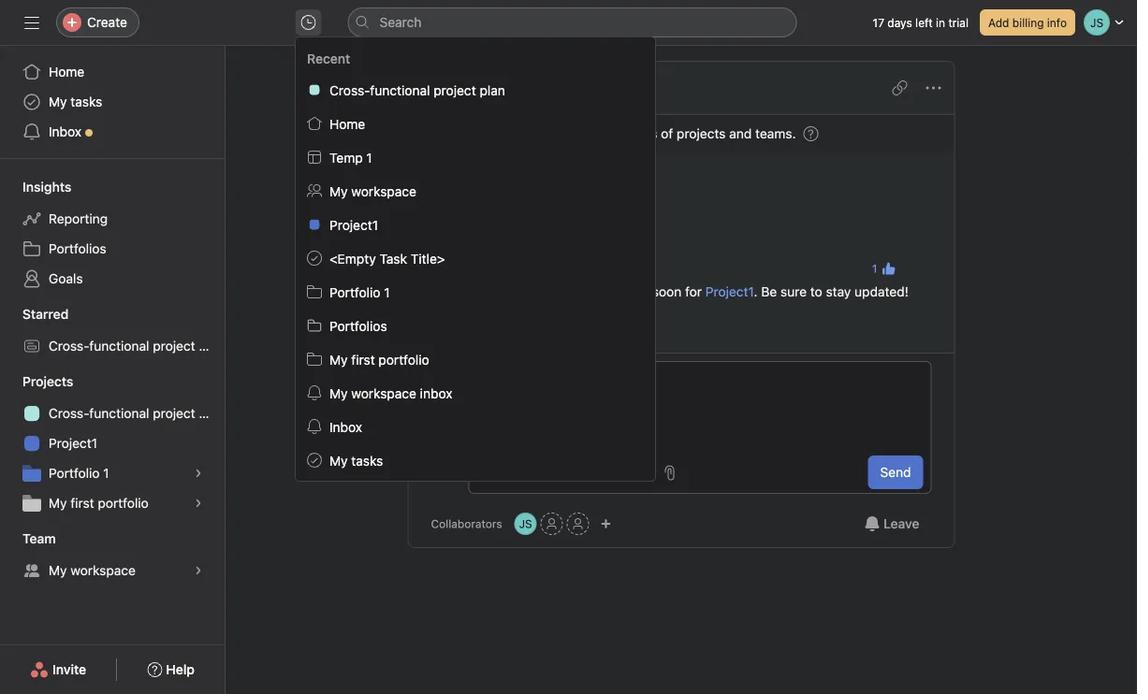 Task type: describe. For each thing, give the bounding box(es) containing it.
open user profile image
[[431, 361, 461, 391]]

global element
[[0, 46, 225, 158]]

more actions image
[[926, 81, 941, 95]]

see details, my workspace image
[[193, 565, 204, 577]]

see details, portfolio 1 image
[[193, 468, 204, 479]]

help
[[166, 662, 195, 678]]

add billing info button
[[980, 9, 1076, 36]]

home link inside 'global' element
[[11, 57, 213, 87]]

functional for cross-functional project plan link underneath projects
[[89, 406, 149, 421]]

leave
[[884, 516, 920, 532]]

my workspace inbox
[[330, 385, 453, 401]]

1 vertical spatial home link
[[296, 107, 655, 140]]

add or remove collaborators image
[[601, 519, 612, 530]]

1 horizontal spatial portfolios
[[330, 318, 387, 333]]

my workspace for the rightmost my workspace link
[[330, 183, 416, 199]]

0 vertical spatial inbox link
[[11, 117, 213, 147]]

temp 1 link
[[296, 140, 655, 174]]

tasks for the rightmost my tasks link
[[351, 453, 383, 468]]

portfolio for the topmost 'my first portfolio' link
[[379, 352, 429, 367]]

projects button
[[0, 373, 73, 391]]

2 and from the left
[[729, 126, 752, 141]]

functional up collaborators
[[487, 80, 547, 95]]

collaborators
[[431, 518, 502, 531]]

1 horizontal spatial my tasks
[[330, 453, 383, 468]]

open user profile image
[[431, 261, 461, 291]]

left
[[916, 16, 933, 29]]

1 horizontal spatial project1
[[330, 217, 378, 232]]

portfolio 1 for top portfolio 1 link
[[330, 284, 390, 300]]

1 horizontal spatial project1 link
[[296, 208, 655, 242]]

invite
[[52, 662, 86, 678]]

0 vertical spatial my first portfolio
[[330, 352, 429, 367]]

0 vertical spatial my first portfolio link
[[296, 343, 655, 376]]

private
[[431, 126, 473, 141]]

search list box
[[348, 7, 797, 37]]

project for cross-functional project plan link underneath projects
[[153, 406, 195, 421]]

1 vertical spatial home
[[330, 116, 365, 131]]

1 and from the left
[[575, 126, 597, 141]]

my for my workspace link in the teams element
[[49, 563, 67, 579]]

members
[[601, 126, 658, 141]]

cross-functional project plan for cross-functional project plan link on top of private
[[330, 82, 505, 98]]

my tasks inside 'global' element
[[49, 94, 102, 110]]

starred button
[[0, 305, 69, 324]]

1 horizontal spatial inbox
[[330, 419, 362, 435]]

cross-functional project plan for cross-functional project plan link inside starred element
[[49, 338, 225, 354]]

my workspace inbox link
[[296, 376, 655, 410]]

plan for cross-functional project plan link underneath projects
[[199, 406, 225, 421]]

<empty task title> link
[[296, 242, 655, 275]]

reporting
[[49, 211, 108, 227]]

soon
[[652, 284, 682, 300]]

js button
[[515, 513, 537, 535]]

trial
[[949, 16, 969, 29]]

temp
[[330, 150, 363, 165]]

task
[[380, 251, 407, 266]]

attach a file or paste an image image
[[662, 466, 677, 481]]

updated!
[[855, 284, 909, 300]]

cross- for cross-functional project plan link underneath projects
[[49, 406, 89, 421]]

inbox
[[420, 385, 453, 401]]

team button
[[0, 530, 56, 549]]

<empty task title>
[[330, 251, 445, 266]]

project for cross-functional project plan link on top of private
[[434, 82, 476, 98]]

cross-functional project plan link up private
[[296, 73, 655, 107]]

my first portfolio link inside the projects element
[[11, 489, 213, 519]]

0 vertical spatial first
[[351, 352, 375, 367]]

js
[[519, 518, 532, 531]]

portfolio for 'my first portfolio' link inside the projects element
[[98, 496, 149, 511]]

inbox inside 'global' element
[[49, 124, 81, 139]]

sure
[[781, 284, 807, 300]]

my first portfolio inside the projects element
[[49, 496, 149, 511]]

insights button
[[0, 178, 71, 197]]

2 horizontal spatial project1
[[706, 284, 754, 300]]

tasks for my tasks link in 'global' element
[[71, 94, 102, 110]]

search button
[[348, 7, 797, 37]]

functional for cross-functional project plan link on top of private
[[370, 82, 430, 98]]

search
[[380, 15, 422, 30]]

Conversation Name text field
[[418, 175, 932, 218]]

recent
[[307, 51, 350, 66]]

leave button
[[853, 507, 932, 541]]



Task type: vqa. For each thing, say whether or not it's contained in the screenshot.
will
yes



Task type: locate. For each thing, give the bounding box(es) containing it.
portfolio up my workspace inbox
[[379, 352, 429, 367]]

0 vertical spatial portfolios link
[[11, 234, 213, 264]]

insights element
[[0, 170, 225, 298]]

1
[[366, 150, 372, 165], [872, 262, 878, 275], [384, 284, 390, 300], [103, 466, 109, 481]]

my for the rightmost my workspace link
[[330, 183, 348, 199]]

projects
[[677, 126, 726, 141]]

my first portfolio link up teams element
[[11, 489, 213, 519]]

1 vertical spatial my tasks
[[330, 453, 383, 468]]

my for the rightmost my tasks link
[[330, 453, 348, 468]]

0 vertical spatial project1
[[330, 217, 378, 232]]

0 horizontal spatial tasks
[[71, 94, 102, 110]]

1 horizontal spatial my first portfolio
[[330, 352, 429, 367]]

0 horizontal spatial my first portfolio
[[49, 496, 149, 511]]

will
[[562, 284, 582, 300]]

1 vertical spatial tasks
[[351, 453, 383, 468]]

my first portfolio up teams element
[[49, 496, 149, 511]]

1 vertical spatial to
[[810, 284, 823, 300]]

1 horizontal spatial to
[[810, 284, 823, 300]]

1 horizontal spatial home link
[[296, 107, 655, 140]]

billing
[[1013, 16, 1044, 29]]

temp 1
[[330, 150, 372, 165]]

plan for cross-functional project plan link inside starred element
[[199, 338, 225, 354]]

1 horizontal spatial my workspace link
[[296, 174, 655, 208]]

plan for cross-functional project plan link on top of private
[[480, 82, 505, 98]]

cross-functional project plan up collaborators
[[446, 80, 622, 95]]

1 vertical spatial inbox
[[330, 419, 362, 435]]

cross-functional project plan inside starred element
[[49, 338, 225, 354]]

1 vertical spatial my first portfolio
[[49, 496, 149, 511]]

create
[[87, 15, 127, 30]]

0 vertical spatial my tasks
[[49, 94, 102, 110]]

tasks
[[71, 94, 102, 110], [351, 453, 383, 468]]

portfolios down <empty
[[330, 318, 387, 333]]

my for 'my first portfolio' link inside the projects element
[[49, 496, 67, 511]]

0 horizontal spatial my first portfolio link
[[11, 489, 213, 519]]

cross-
[[446, 80, 487, 95], [330, 82, 370, 98], [49, 338, 89, 354], [49, 406, 89, 421]]

0 horizontal spatial portfolio 1 link
[[11, 459, 213, 489]]

my tasks link
[[11, 87, 213, 117], [296, 444, 655, 477]]

goals link
[[11, 264, 213, 294]]

tasks inside 'global' element
[[71, 94, 102, 110]]

0 vertical spatial home
[[49, 64, 84, 80]]

0 vertical spatial portfolios
[[49, 241, 106, 256]]

project1 link
[[296, 208, 655, 242], [706, 284, 754, 300], [11, 429, 213, 459]]

1 horizontal spatial first
[[351, 352, 375, 367]]

portfolio
[[330, 284, 381, 300], [49, 466, 100, 481]]

my inside 'global' element
[[49, 94, 67, 110]]

project1 link up 'title>'
[[296, 208, 655, 242]]

send
[[880, 465, 911, 480]]

1 right temp
[[366, 150, 372, 165]]

0 horizontal spatial portfolio 1
[[49, 466, 109, 481]]

2 horizontal spatial project1 link
[[706, 284, 754, 300]]

project1 inside the projects element
[[49, 436, 97, 451]]

cross-functional project plan
[[446, 80, 622, 95], [330, 82, 505, 98], [49, 338, 225, 354], [49, 406, 225, 421]]

my tasks down create dropdown button
[[49, 94, 102, 110]]

my first portfolio link up inbox
[[296, 343, 655, 376]]

my tasks link down create
[[11, 87, 213, 117]]

1 vertical spatial my workspace link
[[11, 556, 213, 586]]

project1 link down projects
[[11, 429, 213, 459]]

due
[[499, 284, 522, 300]]

my workspace link down "team"
[[11, 556, 213, 586]]

project for cross-functional project plan link inside starred element
[[153, 338, 195, 354]]

functional inside starred element
[[89, 338, 149, 354]]

first up teams element
[[71, 496, 94, 511]]

portfolio
[[379, 352, 429, 367], [98, 496, 149, 511]]

be
[[761, 284, 777, 300]]

1 vertical spatial first
[[71, 496, 94, 511]]

my tasks link up collaborators
[[296, 444, 655, 477]]

1 vertical spatial project1 link
[[706, 284, 754, 300]]

cross-functional project plan inside the projects element
[[49, 406, 225, 421]]

0 horizontal spatial first
[[71, 496, 94, 511]]

cross- inside starred element
[[49, 338, 89, 354]]

first up my workspace inbox
[[351, 352, 375, 367]]

0 vertical spatial inbox
[[49, 124, 81, 139]]

1 vertical spatial my tasks link
[[296, 444, 655, 477]]

1 horizontal spatial portfolios link
[[296, 309, 655, 343]]

cross- inside the projects element
[[49, 406, 89, 421]]

and
[[575, 126, 597, 141], [729, 126, 752, 141]]

1 up teams element
[[103, 466, 109, 481]]

1 horizontal spatial portfolio
[[330, 284, 381, 300]]

history image
[[301, 15, 316, 30]]

days
[[888, 16, 912, 29]]

info
[[1047, 16, 1067, 29]]

project1 down projects
[[49, 436, 97, 451]]

1 vertical spatial my workspace
[[49, 563, 136, 579]]

<empty
[[330, 251, 376, 266]]

and left "teams."
[[729, 126, 752, 141]]

0 horizontal spatial project1 link
[[11, 429, 213, 459]]

portfolio up "team"
[[49, 466, 100, 481]]

project up private
[[434, 82, 476, 98]]

0 horizontal spatial portfolios
[[49, 241, 106, 256]]

portfolios link inside insights element
[[11, 234, 213, 264]]

0 vertical spatial my tasks link
[[11, 87, 213, 117]]

starred
[[22, 307, 69, 322]]

0 vertical spatial portfolio 1
[[330, 284, 390, 300]]

0 horizontal spatial home link
[[11, 57, 213, 87]]

title>
[[411, 251, 445, 266]]

0 vertical spatial project1 link
[[296, 208, 655, 242]]

workspace
[[351, 183, 416, 199], [351, 385, 416, 401], [71, 563, 136, 579]]

portfolio 1 up "team"
[[49, 466, 109, 481]]

invite button
[[18, 653, 98, 687]]

inbox up insights
[[49, 124, 81, 139]]

insights
[[22, 179, 71, 195]]

1 vertical spatial portfolios link
[[296, 309, 655, 343]]

add billing info
[[988, 16, 1067, 29]]

toolbar
[[477, 459, 683, 486]]

my for my tasks link in 'global' element
[[49, 94, 67, 110]]

send button
[[868, 456, 923, 490]]

portfolio inside the projects element
[[49, 466, 100, 481]]

cross-functional project plan link inside starred element
[[11, 331, 225, 361]]

home
[[49, 64, 84, 80], [330, 116, 365, 131]]

collaborators
[[492, 126, 571, 141]]

0 horizontal spatial my tasks
[[49, 94, 102, 110]]

portfolios
[[49, 241, 106, 256], [330, 318, 387, 333]]

portfolio 1 down <empty
[[330, 284, 390, 300]]

portfolios link down new
[[296, 309, 655, 343]]

my workspace for my workspace link in the teams element
[[49, 563, 136, 579]]

1 horizontal spatial portfolio 1 link
[[296, 275, 655, 309]]

project1 link right for
[[706, 284, 754, 300]]

0 horizontal spatial inbox link
[[11, 117, 213, 147]]

project inside starred element
[[153, 338, 195, 354]]

see details, my first portfolio image
[[193, 498, 204, 509]]

cross- down starred
[[49, 338, 89, 354]]

1 inside "link"
[[366, 150, 372, 165]]

0 vertical spatial portfolio 1 link
[[296, 275, 655, 309]]

0 vertical spatial my workspace link
[[296, 174, 655, 208]]

projects
[[22, 374, 73, 389]]

2 vertical spatial project1
[[49, 436, 97, 451]]

stay
[[826, 284, 851, 300]]

help button
[[135, 653, 207, 687]]

starred element
[[0, 298, 225, 365]]

my
[[49, 94, 67, 110], [330, 183, 348, 199], [330, 352, 348, 367], [330, 385, 348, 401], [330, 453, 348, 468], [49, 496, 67, 511], [49, 563, 67, 579]]

portfolio 1 link inside the projects element
[[11, 459, 213, 489]]

cross- for cross-functional project plan link inside starred element
[[49, 338, 89, 354]]

functional down starred element on the left of page
[[89, 406, 149, 421]]

my workspace link
[[296, 174, 655, 208], [11, 556, 213, 586]]

1 horizontal spatial my first portfolio link
[[296, 343, 655, 376]]

1 for top portfolio 1 link
[[384, 284, 390, 300]]

portfolio 1 link down 'title>'
[[296, 275, 655, 309]]

workspace inside teams element
[[71, 563, 136, 579]]

0 horizontal spatial to
[[476, 126, 489, 141]]

1 button
[[867, 256, 902, 282]]

first inside the projects element
[[71, 496, 94, 511]]

teams element
[[0, 522, 225, 590]]

my first portfolio up my workspace inbox
[[330, 352, 429, 367]]

1 vertical spatial my first portfolio link
[[11, 489, 213, 519]]

1 horizontal spatial home
[[330, 116, 365, 131]]

inbox
[[49, 124, 81, 139], [330, 419, 362, 435]]

portfolio 1 inside the projects element
[[49, 466, 109, 481]]

0 vertical spatial my workspace
[[330, 183, 416, 199]]

0 horizontal spatial and
[[575, 126, 597, 141]]

1 vertical spatial portfolios
[[330, 318, 387, 333]]

cross- down recent
[[330, 82, 370, 98]]

home link
[[11, 57, 213, 87], [296, 107, 655, 140]]

0 vertical spatial home link
[[11, 57, 213, 87]]

cross-functional project plan link down goals link
[[11, 331, 225, 361]]

my first portfolio link
[[296, 343, 655, 376], [11, 489, 213, 519]]

17 days left in trial
[[873, 16, 969, 29]]

dates
[[525, 284, 559, 300]]

reporting link
[[11, 204, 213, 234]]

cross-functional project plan link up collaborators
[[431, 78, 622, 98]]

1 vertical spatial portfolio
[[49, 466, 100, 481]]

portfolio inside the projects element
[[98, 496, 149, 511]]

1 vertical spatial project1
[[706, 284, 754, 300]]

1 horizontal spatial my tasks link
[[296, 444, 655, 477]]

17
[[873, 16, 885, 29]]

copy link image
[[893, 81, 908, 95]]

my workspace down temp 1 at the left top of page
[[330, 183, 416, 199]]

1 vertical spatial portfolio 1 link
[[11, 459, 213, 489]]

0 vertical spatial to
[[476, 126, 489, 141]]

project1 up <empty
[[330, 217, 378, 232]]

project down goals link
[[153, 338, 195, 354]]

1 down <empty task title>
[[384, 284, 390, 300]]

plan inside starred element
[[199, 338, 225, 354]]

team
[[22, 531, 56, 547]]

home down create dropdown button
[[49, 64, 84, 80]]

my tasks down my workspace inbox
[[330, 453, 383, 468]]

to right private
[[476, 126, 489, 141]]

new due dates will be coming soon for project1 . be sure to stay updated!
[[469, 284, 909, 300]]

1 horizontal spatial tasks
[[351, 453, 383, 468]]

my tasks link inside 'global' element
[[11, 87, 213, 117]]

0 horizontal spatial home
[[49, 64, 84, 80]]

add
[[988, 16, 1010, 29]]

1 vertical spatial portfolio
[[98, 496, 149, 511]]

0 horizontal spatial my tasks link
[[11, 87, 213, 117]]

2 vertical spatial project1 link
[[11, 429, 213, 459]]

my workspace link inside teams element
[[11, 556, 213, 586]]

new
[[469, 284, 495, 300]]

to left stay
[[810, 284, 823, 300]]

portfolio 1 link
[[296, 275, 655, 309], [11, 459, 213, 489]]

1 inside button
[[872, 262, 878, 275]]

project up collaborators
[[550, 80, 593, 95]]

.
[[754, 284, 758, 300]]

portfolios down reporting
[[49, 241, 106, 256]]

0 vertical spatial portfolio
[[379, 352, 429, 367]]

portfolios inside insights element
[[49, 241, 106, 256]]

first
[[351, 352, 375, 367], [71, 496, 94, 511]]

functional inside the projects element
[[89, 406, 149, 421]]

my inside teams element
[[49, 563, 67, 579]]

portfolio 1 link up teams element
[[11, 459, 213, 489]]

inbox link down inbox
[[296, 410, 655, 444]]

my workspace down "team"
[[49, 563, 136, 579]]

0 horizontal spatial inbox
[[49, 124, 81, 139]]

cross-functional project plan link
[[296, 73, 655, 107], [431, 78, 622, 98], [11, 331, 225, 361], [11, 399, 225, 429]]

and left members
[[575, 126, 597, 141]]

1 horizontal spatial portfolio 1
[[330, 284, 390, 300]]

portfolio down <empty
[[330, 284, 381, 300]]

my workspace
[[330, 183, 416, 199], [49, 563, 136, 579]]

1 horizontal spatial and
[[729, 126, 752, 141]]

inbox link
[[11, 117, 213, 147], [296, 410, 655, 444]]

tasks down create dropdown button
[[71, 94, 102, 110]]

project up see details, portfolio 1 "icon"
[[153, 406, 195, 421]]

portfolio 1 for portfolio 1 link in the the projects element
[[49, 466, 109, 481]]

project1
[[330, 217, 378, 232], [706, 284, 754, 300], [49, 436, 97, 451]]

cross- for cross-functional project plan link on top of private
[[330, 82, 370, 98]]

functional down goals link
[[89, 338, 149, 354]]

my workspace link down private
[[296, 174, 655, 208]]

cross- up private
[[446, 80, 487, 95]]

1 vertical spatial workspace
[[351, 385, 416, 401]]

my inside the projects element
[[49, 496, 67, 511]]

create button
[[56, 7, 139, 37]]

functional
[[487, 80, 547, 95], [370, 82, 430, 98], [89, 338, 149, 354], [89, 406, 149, 421]]

inbox down my workspace inbox
[[330, 419, 362, 435]]

0 horizontal spatial portfolio
[[98, 496, 149, 511]]

hide sidebar image
[[24, 15, 39, 30]]

cross- down projects
[[49, 406, 89, 421]]

cross-functional project plan down goals link
[[49, 338, 225, 354]]

private to collaborators and members of projects and teams.
[[431, 126, 796, 141]]

cross-functional project plan link down projects
[[11, 399, 225, 429]]

0 horizontal spatial portfolios link
[[11, 234, 213, 264]]

inbox link up insights
[[11, 117, 213, 147]]

project
[[550, 80, 593, 95], [434, 82, 476, 98], [153, 338, 195, 354], [153, 406, 195, 421]]

my tasks
[[49, 94, 102, 110], [330, 453, 383, 468]]

1 up updated!
[[872, 262, 878, 275]]

project1 right for
[[706, 284, 754, 300]]

1 horizontal spatial portfolio
[[379, 352, 429, 367]]

tasks down my workspace inbox
[[351, 453, 383, 468]]

coming
[[604, 284, 649, 300]]

projects element
[[0, 365, 225, 522]]

1 inside the projects element
[[103, 466, 109, 481]]

0 horizontal spatial portfolio
[[49, 466, 100, 481]]

portfolio up teams element
[[98, 496, 149, 511]]

1 vertical spatial inbox link
[[296, 410, 655, 444]]

cross-functional project plan up private
[[330, 82, 505, 98]]

home up temp
[[330, 116, 365, 131]]

cross-functional project plan down starred element on the left of page
[[49, 406, 225, 421]]

my workspace inside teams element
[[49, 563, 136, 579]]

home inside 'global' element
[[49, 64, 84, 80]]

goals
[[49, 271, 83, 286]]

1 vertical spatial portfolio 1
[[49, 466, 109, 481]]

1 horizontal spatial inbox link
[[296, 410, 655, 444]]

of
[[661, 126, 673, 141]]

plan inside the projects element
[[199, 406, 225, 421]]

my for the topmost 'my first portfolio' link
[[330, 352, 348, 367]]

portfolio 1
[[330, 284, 390, 300], [49, 466, 109, 481]]

2 vertical spatial workspace
[[71, 563, 136, 579]]

0 horizontal spatial my workspace link
[[11, 556, 213, 586]]

0 vertical spatial tasks
[[71, 94, 102, 110]]

1 horizontal spatial my workspace
[[330, 183, 416, 199]]

my for the my workspace inbox link
[[330, 385, 348, 401]]

1 for portfolio 1 link in the the projects element
[[103, 466, 109, 481]]

functional down search
[[370, 82, 430, 98]]

0 vertical spatial workspace
[[351, 183, 416, 199]]

0 vertical spatial portfolio
[[330, 284, 381, 300]]

in
[[936, 16, 946, 29]]

teams.
[[756, 126, 796, 141]]

to
[[476, 126, 489, 141], [810, 284, 823, 300]]

0 horizontal spatial project1
[[49, 436, 97, 451]]

0 horizontal spatial my workspace
[[49, 563, 136, 579]]

1 for temp 1 "link"
[[366, 150, 372, 165]]

functional for cross-functional project plan link inside starred element
[[89, 338, 149, 354]]

for
[[685, 284, 702, 300]]

portfolios link down reporting
[[11, 234, 213, 264]]

be
[[585, 284, 601, 300]]

plan
[[596, 80, 622, 95], [480, 82, 505, 98], [199, 338, 225, 354], [199, 406, 225, 421]]

cross-functional project plan for cross-functional project plan link underneath projects
[[49, 406, 225, 421]]

my first portfolio
[[330, 352, 429, 367], [49, 496, 149, 511]]



